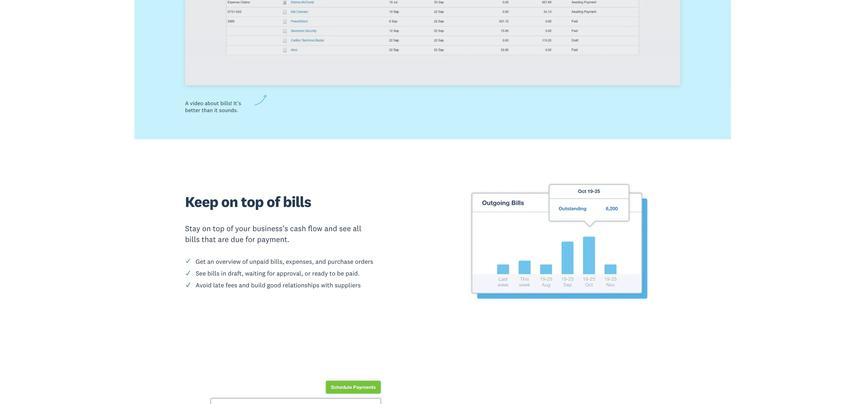 Task type: describe. For each thing, give the bounding box(es) containing it.
to
[[330, 269, 336, 278]]

an
[[207, 258, 214, 266]]

included image
[[185, 270, 191, 276]]

top for your
[[213, 224, 225, 233]]

overview
[[216, 258, 241, 266]]

see
[[339, 224, 351, 233]]

and inside stay on top of your business's cash flow and see all bills that are due for payment.
[[324, 224, 337, 233]]

see bills in draft, waiting for approval, or ready to be paid.
[[196, 269, 360, 278]]

paid.
[[346, 269, 360, 278]]

included image for get an overview of unpaid bills, expenses, and purchase orders
[[185, 258, 191, 264]]

payment.
[[257, 234, 290, 244]]

expenses,
[[286, 258, 314, 266]]

ready
[[312, 269, 328, 278]]

for inside stay on top of your business's cash flow and see all bills that are due for payment.
[[246, 234, 255, 244]]

waiting
[[245, 269, 265, 278]]

purchase
[[328, 258, 354, 266]]

sounds.
[[219, 107, 238, 114]]

top for bills
[[241, 193, 264, 211]]

are
[[218, 234, 229, 244]]

video
[[190, 100, 203, 107]]

it
[[214, 107, 218, 114]]

included image for avoid late fees and build good relationships with suppliers
[[185, 282, 191, 287]]

bills!
[[220, 100, 232, 107]]

orders
[[355, 258, 373, 266]]

on for keep
[[221, 193, 238, 211]]

of for unpaid
[[242, 258, 248, 266]]

it's
[[234, 100, 241, 107]]

keep on top of bills
[[185, 193, 311, 211]]

than
[[202, 107, 213, 114]]

unpaid
[[250, 258, 269, 266]]

good
[[267, 281, 281, 289]]

stay
[[185, 224, 200, 233]]

a video about bills! it's better than it sounds.
[[185, 100, 241, 114]]

1 vertical spatial and
[[316, 258, 326, 266]]



Task type: locate. For each thing, give the bounding box(es) containing it.
on up that
[[202, 224, 211, 233]]

about
[[205, 100, 219, 107]]

of inside stay on top of your business's cash flow and see all bills that are due for payment.
[[227, 224, 233, 233]]

that
[[202, 234, 216, 244]]

0 horizontal spatial for
[[246, 234, 255, 244]]

bills,
[[271, 258, 284, 266]]

on inside stay on top of your business's cash flow and see all bills that are due for payment.
[[202, 224, 211, 233]]

or
[[305, 269, 311, 278]]

0 vertical spatial bills
[[283, 193, 311, 211]]

0 vertical spatial of
[[267, 193, 280, 211]]

1 horizontal spatial top
[[241, 193, 264, 211]]

stay on top of your business's cash flow and see all bills that are due for payment.
[[185, 224, 361, 244]]

and up ready
[[316, 258, 326, 266]]

included image
[[185, 258, 191, 264], [185, 282, 191, 287]]

1 horizontal spatial for
[[267, 269, 275, 278]]

on
[[221, 193, 238, 211], [202, 224, 211, 233]]

of up business's
[[267, 193, 280, 211]]

included image down included image
[[185, 282, 191, 287]]

a bar chart on the xero dashboard shows the total value of outgoing bills in recent weeks and months. image
[[439, 173, 680, 313], [439, 173, 680, 313]]

in
[[221, 269, 226, 278]]

on for stay
[[202, 224, 211, 233]]

avoid
[[196, 281, 212, 289]]

and right 'fees'
[[239, 281, 250, 289]]

0 horizontal spatial top
[[213, 224, 225, 233]]

a
[[185, 100, 189, 107]]

build
[[251, 281, 265, 289]]

for up the good
[[267, 269, 275, 278]]

relationships
[[283, 281, 319, 289]]

be
[[337, 269, 344, 278]]

1 vertical spatial top
[[213, 224, 225, 233]]

2 vertical spatial bills
[[208, 269, 220, 278]]

better
[[185, 107, 200, 114]]

2 horizontal spatial of
[[267, 193, 280, 211]]

all
[[353, 224, 361, 233]]

1 vertical spatial of
[[227, 224, 233, 233]]

of
[[267, 193, 280, 211], [227, 224, 233, 233], [242, 258, 248, 266]]

included image up included image
[[185, 258, 191, 264]]

your
[[235, 224, 251, 233]]

0 vertical spatial top
[[241, 193, 264, 211]]

1 horizontal spatial of
[[242, 258, 248, 266]]

of for your
[[227, 224, 233, 233]]

2 vertical spatial and
[[239, 281, 250, 289]]

suppliers
[[335, 281, 361, 289]]

get
[[196, 258, 206, 266]]

of left unpaid
[[242, 258, 248, 266]]

0 vertical spatial on
[[221, 193, 238, 211]]

with
[[321, 281, 333, 289]]

0 vertical spatial and
[[324, 224, 337, 233]]

and left the see
[[324, 224, 337, 233]]

flow
[[308, 224, 323, 233]]

get an overview of unpaid bills, expenses, and purchase orders
[[196, 258, 373, 266]]

see
[[196, 269, 206, 278]]

keep
[[185, 193, 218, 211]]

bills down stay
[[185, 234, 200, 244]]

2 included image from the top
[[185, 282, 191, 287]]

1 horizontal spatial bills
[[208, 269, 220, 278]]

due
[[231, 234, 244, 244]]

1 vertical spatial for
[[267, 269, 275, 278]]

of for bills
[[267, 193, 280, 211]]

business's
[[253, 224, 288, 233]]

top inside stay on top of your business's cash flow and see all bills that are due for payment.
[[213, 224, 225, 233]]

avoid late fees and build good relationships with suppliers
[[196, 281, 361, 289]]

0 horizontal spatial on
[[202, 224, 211, 233]]

bills up cash
[[283, 193, 311, 211]]

fees
[[226, 281, 237, 289]]

0 horizontal spatial bills
[[185, 234, 200, 244]]

1 vertical spatial bills
[[185, 234, 200, 244]]

top
[[241, 193, 264, 211], [213, 224, 225, 233]]

2 horizontal spatial bills
[[283, 193, 311, 211]]

bills inside stay on top of your business's cash flow and see all bills that are due for payment.
[[185, 234, 200, 244]]

approval,
[[277, 269, 303, 278]]

cash
[[290, 224, 306, 233]]

of up are
[[227, 224, 233, 233]]

0 vertical spatial for
[[246, 234, 255, 244]]

bills
[[283, 193, 311, 211], [185, 234, 200, 244], [208, 269, 220, 278]]

on right the 'keep'
[[221, 193, 238, 211]]

1 vertical spatial on
[[202, 224, 211, 233]]

1 horizontal spatial on
[[221, 193, 238, 211]]

top up your
[[241, 193, 264, 211]]

draft,
[[228, 269, 244, 278]]

a list of outstanding bills displays in xero so the business can schedule the date on which to pay each one. image
[[185, 373, 426, 404], [185, 373, 426, 404]]

1 vertical spatial included image
[[185, 282, 191, 287]]

and
[[324, 224, 337, 233], [316, 258, 326, 266], [239, 281, 250, 289]]

for down your
[[246, 234, 255, 244]]

top up are
[[213, 224, 225, 233]]

0 vertical spatial included image
[[185, 258, 191, 264]]

late
[[213, 281, 224, 289]]

bills left in
[[208, 269, 220, 278]]

for
[[246, 234, 255, 244], [267, 269, 275, 278]]

1 included image from the top
[[185, 258, 191, 264]]

2 vertical spatial of
[[242, 258, 248, 266]]

0 horizontal spatial of
[[227, 224, 233, 233]]



Task type: vqa. For each thing, say whether or not it's contained in the screenshot.
2nd "pay" from left
no



